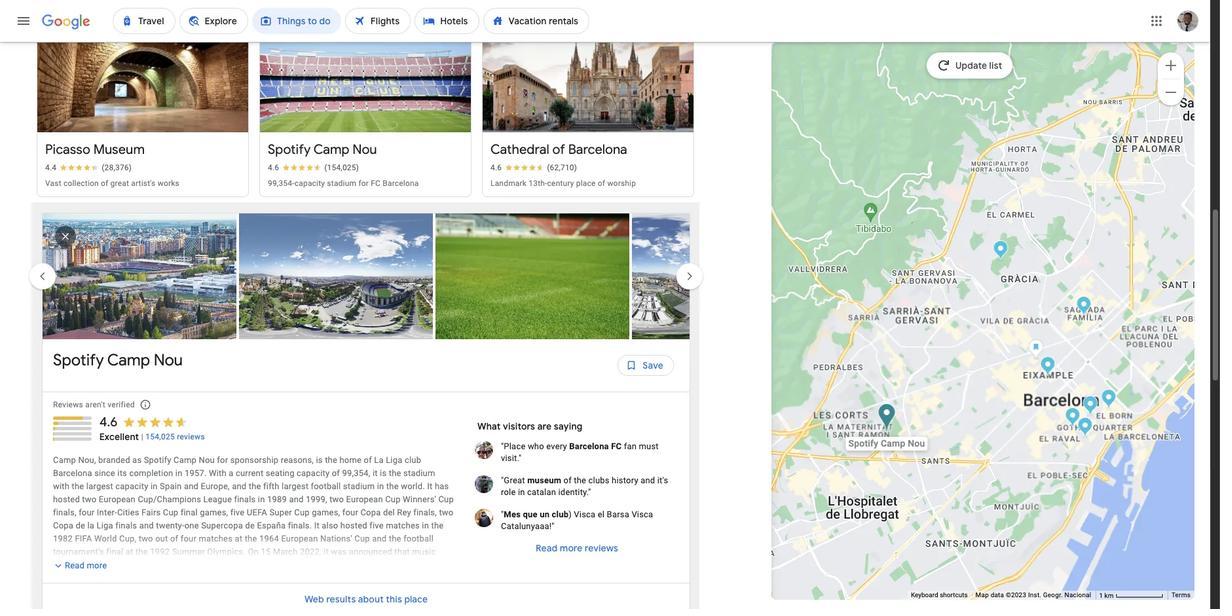 Task type: locate. For each thing, give the bounding box(es) containing it.
music
[[412, 547, 436, 557]]

four up "la"
[[79, 508, 95, 517]]

of up members
[[290, 573, 298, 583]]

4.6 inside 4.6 out of 5 stars from 154,025 reviews. excellent. element
[[99, 414, 118, 430]]

1 vertical spatial more
[[87, 561, 107, 571]]

save picasso museum to collection image
[[214, 16, 246, 48]]

0 horizontal spatial matches
[[199, 534, 233, 544]]

1 vertical spatial sponsorship
[[315, 573, 363, 583]]

spotify down assembly
[[196, 599, 224, 609]]

in up spain
[[175, 468, 182, 478]]

0 horizontal spatial liga
[[97, 521, 113, 530]]

it down nations'
[[324, 547, 329, 557]]

4.6 up excellent
[[99, 414, 118, 430]]

football up music
[[404, 534, 434, 544]]

2 games, from the left
[[312, 508, 340, 517]]

1 horizontal spatial as
[[185, 599, 194, 609]]

and down current
[[232, 481, 247, 491]]

deal down the service
[[103, 573, 120, 583]]

more
[[560, 542, 583, 554], [87, 561, 107, 571]]

0 vertical spatial nou
[[353, 141, 377, 158]]

0 vertical spatial 2022,
[[300, 547, 322, 557]]

map data ©2023 inst. geogr. nacional
[[976, 592, 1092, 599]]

1 vertical spatial fc
[[611, 441, 622, 451]]

on left '3'
[[322, 586, 331, 596]]

reviews aren't verified image
[[130, 389, 161, 420]]

1 vertical spatial deal
[[103, 573, 120, 583]]

supercopa
[[201, 521, 243, 530]]

0 vertical spatial a
[[229, 468, 234, 478]]

1 horizontal spatial nou
[[199, 455, 215, 465]]

sponsorship up '3'
[[315, 573, 363, 583]]

to down that
[[403, 560, 410, 570]]

nou,
[[78, 455, 96, 465]]

spotify camp nou element
[[53, 350, 183, 381]]

map
[[976, 592, 989, 599]]

0 vertical spatial as
[[132, 455, 142, 465]]

1 vertical spatial finals
[[115, 521, 137, 530]]

2 horizontal spatial four
[[343, 508, 358, 517]]

1 vertical spatial read
[[65, 561, 85, 571]]

more down tournament's
[[87, 561, 107, 571]]

copa up the 1982
[[53, 521, 73, 530]]

15
[[261, 547, 271, 557]]

what visitors are saying
[[478, 420, 583, 432]]

football up 1999,
[[311, 481, 341, 491]]

more down ) visca el barsa visca catalunyaaa!"
[[560, 542, 583, 554]]

spotify up 4.6 out of 5 stars from 154,025 reviews "image" on the top of the page
[[268, 141, 311, 158]]

4.6 for cathedral of barcelona
[[491, 163, 502, 172]]

1 vertical spatial 2022,
[[361, 586, 382, 596]]

1 vertical spatial nou
[[154, 350, 183, 370]]

was down nations'
[[331, 547, 347, 557]]

1 km
[[1100, 592, 1116, 599]]

barcelona
[[569, 141, 628, 158], [383, 179, 419, 188], [570, 441, 609, 451], [53, 468, 92, 478], [249, 560, 288, 570]]

terms
[[1172, 592, 1191, 599]]

1 horizontal spatial final
[[181, 508, 198, 517]]

save spotify camp nou to collection image
[[437, 16, 468, 48]]

0 horizontal spatial reviews
[[177, 432, 205, 441]]

of left delegate
[[235, 586, 244, 596]]

1 games, from the left
[[200, 508, 228, 517]]

great
[[110, 179, 129, 188]]

fan must visit."
[[501, 441, 659, 463]]

excellent
[[99, 431, 139, 443]]

twenty-
[[156, 521, 185, 530]]

1 inside button
[[1100, 592, 1104, 599]]

two down has
[[439, 508, 454, 517]]

1 horizontal spatial club
[[552, 509, 569, 519]]

nacional
[[1065, 592, 1092, 599]]

branded
[[98, 455, 130, 465]]

1 horizontal spatial it
[[427, 481, 433, 491]]

2022
[[163, 599, 183, 609]]

1 vertical spatial at
[[126, 547, 133, 557]]

nou inside spotify camp nou element
[[154, 350, 183, 370]]

the left home at the bottom left of the page
[[325, 455, 337, 465]]

as right 2022
[[185, 599, 194, 609]]

a down the service
[[96, 573, 101, 583]]

"place who every barcelona fc
[[501, 441, 622, 451]]

out
[[155, 534, 168, 544]]

of right out
[[170, 534, 178, 544]]

liga
[[386, 455, 403, 465], [97, 521, 113, 530]]

next image
[[674, 260, 706, 292]]

matches
[[386, 521, 420, 530], [199, 534, 233, 544]]

1 horizontal spatial to
[[403, 560, 410, 570]]

european
[[99, 494, 136, 504], [346, 494, 383, 504], [281, 534, 318, 544]]

4.6 out of 5 stars from 154,025 reviews image
[[268, 162, 359, 173]]

fifa
[[75, 534, 92, 544]]

the up on
[[245, 534, 257, 544]]

0 vertical spatial sponsorship
[[230, 455, 279, 465]]

visca
[[574, 509, 596, 519], [632, 509, 654, 519]]

finals up cup,
[[115, 521, 137, 530]]

2022, up acquire
[[300, 547, 322, 557]]

0 vertical spatial on
[[322, 586, 331, 596]]

assembly
[[195, 586, 233, 596]]

list item
[[259, 0, 472, 3], [43, 213, 239, 339], [210, 213, 462, 339], [435, 213, 632, 339], [632, 213, 829, 339]]

european up inter-
[[99, 494, 136, 504]]

4.6
[[268, 163, 279, 172], [491, 163, 502, 172], [99, 414, 118, 430]]

catalan
[[528, 487, 556, 497]]

0 horizontal spatial it
[[314, 521, 320, 530]]

la
[[87, 521, 94, 530]]

spotify camp nou up verified
[[53, 350, 183, 370]]

five left uefa
[[230, 508, 245, 517]]

0 vertical spatial finals
[[234, 494, 256, 504]]

1 horizontal spatial hosted
[[341, 521, 367, 530]]

1 vertical spatial for
[[217, 455, 228, 465]]

1982
[[53, 534, 73, 544]]

el
[[598, 509, 605, 519]]

capacity down 4.6 out of 5 stars from 154,025 reviews "image" on the top of the page
[[295, 179, 325, 188]]

games,
[[200, 508, 228, 517], [312, 508, 340, 517]]

and right 1989
[[289, 494, 304, 504]]

hosted up the 1982
[[53, 494, 80, 504]]

read for read more reviews
[[536, 542, 558, 554]]

previous image
[[27, 260, 58, 292]]

the down nou,
[[72, 481, 84, 491]]

1 horizontal spatial european
[[281, 534, 318, 544]]

list
[[43, 213, 829, 352]]

1 horizontal spatial finals
[[234, 494, 256, 504]]

museum
[[528, 475, 562, 485]]

0 horizontal spatial a
[[96, 573, 101, 583]]

cup up twenty-
[[163, 508, 178, 517]]

"great museum
[[501, 475, 562, 485]]

casa batlló image
[[1041, 356, 1056, 378]]

1 horizontal spatial with
[[231, 560, 247, 570]]

1 horizontal spatial liga
[[386, 455, 403, 465]]

capacity
[[295, 179, 325, 188], [297, 468, 330, 478], [116, 481, 148, 491]]

0 vertical spatial more
[[560, 542, 583, 554]]

on down 'barcelona's'
[[125, 599, 135, 609]]

liga right la
[[386, 455, 403, 465]]

1 left km
[[1100, 592, 1104, 599]]

4.4
[[45, 163, 57, 172]]

close detail image
[[50, 221, 81, 252]]

2 largest from the left
[[282, 481, 309, 491]]

1 vertical spatial spotify camp nou
[[53, 350, 183, 370]]

final up one
[[181, 508, 198, 517]]

of up identity."
[[564, 475, 572, 485]]

0 horizontal spatial it
[[324, 547, 329, 557]]

european down 99,354, on the bottom left of page
[[346, 494, 383, 504]]

camp up the '(154,025)'
[[314, 141, 350, 158]]

sponsorship up current
[[230, 455, 279, 465]]

1 vertical spatial copa
[[53, 521, 73, 530]]

0 horizontal spatial 4.6
[[99, 414, 118, 430]]

main menu image
[[16, 13, 31, 29]]

nou up with
[[199, 455, 215, 465]]

1 horizontal spatial fc
[[611, 441, 622, 451]]

cup,
[[119, 534, 136, 544]]

sponsorship
[[230, 455, 279, 465], [315, 573, 363, 583]]

0 vertical spatial is
[[316, 455, 323, 465]]

fc for for
[[371, 179, 381, 188]]

1 inside camp nou, branded as spotify camp nou for sponsorship reasons, is the home of la liga club barcelona since its completion in 1957. with a current seating capacity of 99,354, it is the stadium with the largest capacity in spain and europe, and the fifth largest football stadium in the world. it has hosted two european cup/champions league finals in 1989 and 1999, two european cup winners' cup finals, four inter-cities fairs cup final games, five uefa super cup games, four copa del rey finals, two copa de la liga finals and twenty-one supercopa de españa finals. it also hosted five matches in the 1982 fifa world cup, two out of four matches at the 1964 european nations' cup and the football tournament's final at the 1992 summer olympics. on 15 march 2022, it was announced that music streaming service spotify had reached a deal with barcelona to acquire the naming rights to the stadium in a deal worth $310 million. following the approval of the sponsorship agreement with spotify by barcelona's extraordinary assembly of delegate members on 3 april 2022, the stadium was officially renamed on 1 july 2022 as spotify camp nou.
[[137, 599, 142, 609]]

to down 'march' in the bottom left of the page
[[291, 560, 299, 570]]

cup down has
[[439, 494, 454, 504]]

zoom out map image
[[1164, 84, 1179, 100]]

1 horizontal spatial deal
[[212, 560, 228, 570]]

the up that
[[389, 534, 401, 544]]

1 horizontal spatial largest
[[282, 481, 309, 491]]

0 horizontal spatial is
[[316, 455, 323, 465]]

4.6 up landmark
[[491, 163, 502, 172]]

0 horizontal spatial on
[[125, 599, 135, 609]]

of up (62,710)
[[553, 141, 565, 158]]

reasons,
[[281, 455, 314, 465]]

and up announced
[[372, 534, 387, 544]]

it left has
[[427, 481, 433, 491]]

every
[[547, 441, 567, 451]]

four up summer
[[181, 534, 197, 544]]

and
[[641, 475, 655, 485], [184, 481, 199, 491], [232, 481, 247, 491], [289, 494, 304, 504], [139, 521, 154, 530], [372, 534, 387, 544]]

its
[[117, 468, 127, 478]]

1 vertical spatial was
[[433, 586, 449, 596]]

for inside camp nou, branded as spotify camp nou for sponsorship reasons, is the home of la liga club barcelona since its completion in 1957. with a current seating capacity of 99,354, it is the stadium with the largest capacity in spain and europe, and the fifth largest football stadium in the world. it has hosted two european cup/champions league finals in 1989 and 1999, two european cup winners' cup finals, four inter-cities fairs cup final games, five uefa super cup games, four copa del rey finals, two copa de la liga finals and twenty-one supercopa de españa finals. it also hosted five matches in the 1982 fifa world cup, two out of four matches at the 1964 european nations' cup and the football tournament's final at the 1992 summer olympics. on 15 march 2022, it was announced that music streaming service spotify had reached a deal with barcelona to acquire the naming rights to the stadium in a deal worth $310 million. following the approval of the sponsorship agreement with spotify by barcelona's extraordinary assembly of delegate members on 3 april 2022, the stadium was officially renamed on 1 july 2022 as spotify camp nou.
[[217, 455, 228, 465]]

0 horizontal spatial to
[[291, 560, 299, 570]]

0 horizontal spatial more
[[87, 561, 107, 571]]

4.6 inside 4.6 out of 5 stars from 62,710 reviews image
[[491, 163, 502, 172]]

reviews aren't verified
[[53, 400, 135, 409]]

landmark
[[491, 179, 527, 188]]

1 finals, from the left
[[53, 508, 76, 517]]

inter-
[[97, 508, 117, 517]]

copa left the "del"
[[361, 508, 381, 517]]

july
[[145, 599, 161, 609]]

members
[[282, 586, 319, 596]]

0 horizontal spatial 1
[[137, 599, 142, 609]]

0 vertical spatial fc
[[371, 179, 381, 188]]

of left great
[[101, 179, 108, 188]]

web results about this place
[[305, 594, 428, 605]]

with up the 1982
[[53, 481, 70, 491]]

catalunyaaa!"
[[501, 521, 555, 531]]

hosted up nations'
[[341, 521, 367, 530]]

club
[[405, 455, 421, 465], [552, 509, 569, 519]]

in down la
[[377, 481, 384, 491]]

a right with
[[229, 468, 234, 478]]

0 horizontal spatial read
[[65, 561, 85, 571]]

0 horizontal spatial club
[[405, 455, 421, 465]]

read more link
[[53, 560, 107, 571]]

1 horizontal spatial football
[[404, 534, 434, 544]]

españa
[[257, 521, 286, 530]]

nou inside camp nou, branded as spotify camp nou for sponsorship reasons, is the home of la liga club barcelona since its completion in 1957. with a current seating capacity of 99,354, it is the stadium with the largest capacity in spain and europe, and the fifth largest football stadium in the world. it has hosted two european cup/champions league finals in 1989 and 1999, two european cup winners' cup finals, four inter-cities fairs cup final games, five uefa super cup games, four copa del rey finals, two copa de la liga finals and twenty-one supercopa de españa finals. it also hosted five matches in the 1982 fifa world cup, two out of four matches at the 1964 european nations' cup and the football tournament's final at the 1992 summer olympics. on 15 march 2022, it was announced that music streaming service spotify had reached a deal with barcelona to acquire the naming rights to the stadium in a deal worth $310 million. following the approval of the sponsorship agreement with spotify by barcelona's extraordinary assembly of delegate members on 3 april 2022, the stadium was officially renamed on 1 july 2022 as spotify camp nou.
[[199, 455, 215, 465]]

spotify up "reviews"
[[53, 350, 104, 370]]

visitors
[[503, 420, 535, 432]]

a up following at bottom
[[205, 560, 210, 570]]

de left "la"
[[76, 521, 85, 530]]

)
[[569, 509, 572, 519]]

0 vertical spatial for
[[359, 179, 369, 188]]

in right role
[[518, 487, 525, 497]]

2022, down 'agreement' at the bottom left
[[361, 586, 382, 596]]

0 horizontal spatial copa
[[53, 521, 73, 530]]

cup up finals.
[[294, 508, 310, 517]]

2 vertical spatial capacity
[[116, 481, 148, 491]]

two right 1999,
[[330, 494, 344, 504]]

is down la
[[380, 468, 387, 478]]

2 to from the left
[[403, 560, 410, 570]]

nou up reviews aren't verified image
[[154, 350, 183, 370]]

1 horizontal spatial visca
[[632, 509, 654, 519]]

century
[[548, 179, 574, 188]]

1 vertical spatial final
[[106, 547, 123, 557]]

place right "this"
[[404, 594, 428, 605]]

deal up following at bottom
[[212, 560, 228, 570]]

finals, up the 1982
[[53, 508, 76, 517]]

0 horizontal spatial games,
[[200, 508, 228, 517]]

stadium up the world.
[[404, 468, 435, 478]]

picasso museum image
[[1102, 389, 1117, 411]]

1 horizontal spatial read
[[536, 542, 558, 554]]

web
[[305, 594, 324, 605]]

four up nations'
[[343, 508, 358, 517]]

1 vertical spatial place
[[404, 594, 428, 605]]

4.6 up 99,354-
[[268, 163, 279, 172]]

rey
[[397, 508, 411, 517]]

fc for barcelona
[[611, 441, 622, 451]]

the left the world.
[[386, 481, 399, 491]]

it down la
[[373, 468, 378, 478]]

for
[[359, 179, 369, 188], [217, 455, 228, 465]]

capacity down its
[[116, 481, 148, 491]]

"
[[501, 509, 504, 519]]

0 vertical spatial read
[[536, 542, 558, 554]]

as up completion
[[132, 455, 142, 465]]

read down tournament's
[[65, 561, 85, 571]]

0 horizontal spatial spotify camp nou
[[53, 350, 183, 370]]

map region
[[668, 0, 1221, 609]]

the inside of the clubs history and it's role in catalan identity."
[[574, 475, 587, 485]]

1
[[1100, 592, 1104, 599], [137, 599, 142, 609]]

in down read more
[[87, 573, 94, 583]]

visca right barsa
[[632, 509, 654, 519]]

0 horizontal spatial at
[[126, 547, 133, 557]]

1 left july
[[137, 599, 142, 609]]

0 horizontal spatial five
[[230, 508, 245, 517]]

reviews
[[177, 432, 205, 441], [585, 542, 619, 554]]

1 horizontal spatial 2022,
[[361, 586, 382, 596]]

0 horizontal spatial fc
[[371, 179, 381, 188]]

read down catalunyaaa!"
[[536, 542, 558, 554]]

1 horizontal spatial reviews
[[585, 542, 619, 554]]

finals up uefa
[[234, 494, 256, 504]]

0 horizontal spatial european
[[99, 494, 136, 504]]

picasso
[[45, 141, 90, 158]]

approval
[[254, 573, 288, 583]]

list
[[990, 60, 1003, 71]]

del
[[383, 508, 395, 517]]

acquire
[[301, 560, 330, 570]]

largest down since
[[86, 481, 113, 491]]

five down the "del"
[[370, 521, 384, 530]]

0 horizontal spatial visca
[[574, 509, 596, 519]]

1 horizontal spatial place
[[576, 179, 596, 188]]

1 vertical spatial five
[[370, 521, 384, 530]]

hosted
[[53, 494, 80, 504], [341, 521, 367, 530]]

1 horizontal spatial four
[[181, 534, 197, 544]]

update
[[956, 60, 988, 71]]

0 vertical spatial five
[[230, 508, 245, 517]]

and left it's
[[641, 475, 655, 485]]

0 vertical spatial copa
[[361, 508, 381, 517]]

4.6 inside 4.6 out of 5 stars from 154,025 reviews "image"
[[268, 163, 279, 172]]

la pedrera-casa milà image
[[1029, 339, 1044, 360]]

matches down supercopa
[[199, 534, 233, 544]]

april
[[341, 586, 359, 596]]

reviews
[[53, 400, 83, 409]]

home
[[340, 455, 362, 465]]

0 horizontal spatial nou
[[154, 350, 183, 370]]

0 vertical spatial club
[[405, 455, 421, 465]]

2 vertical spatial nou
[[199, 455, 215, 465]]

inst.
[[1029, 592, 1042, 599]]



Task type: describe. For each thing, give the bounding box(es) containing it.
winners'
[[403, 494, 436, 504]]

1 vertical spatial reviews
[[585, 542, 619, 554]]

1 vertical spatial football
[[404, 534, 434, 544]]

excellent | 154,025 reviews
[[99, 431, 205, 443]]

spotify up completion
[[144, 455, 171, 465]]

4.6 for spotify camp nou
[[268, 163, 279, 172]]

read more
[[65, 561, 107, 571]]

0 vertical spatial it
[[373, 468, 378, 478]]

naming
[[347, 560, 376, 570]]

1 de from the left
[[76, 521, 85, 530]]

0 vertical spatial at
[[235, 534, 243, 544]]

in inside of the clubs history and it's role in catalan identity."
[[518, 487, 525, 497]]

1 vertical spatial with
[[231, 560, 247, 570]]

and inside of the clubs history and it's role in catalan identity."
[[641, 475, 655, 485]]

of down home at the bottom left of the page
[[332, 468, 340, 478]]

two left out
[[139, 534, 153, 544]]

4.4 out of 5 stars from 28,376 reviews image
[[45, 162, 132, 173]]

fairs
[[142, 508, 161, 517]]

$310
[[147, 573, 167, 583]]

of left worship
[[598, 179, 606, 188]]

3
[[334, 586, 339, 596]]

worship
[[608, 179, 636, 188]]

0 vertical spatial deal
[[212, 560, 228, 570]]

and down fairs
[[139, 521, 154, 530]]

cup up the "del"
[[385, 494, 401, 504]]

read more reviews
[[536, 542, 619, 554]]

2 vertical spatial a
[[96, 573, 101, 583]]

stadium down 99,354, on the bottom left of page
[[343, 481, 375, 491]]

renamed
[[89, 599, 123, 609]]

1 horizontal spatial was
[[433, 586, 449, 596]]

agreement
[[365, 573, 407, 583]]

1 horizontal spatial copa
[[361, 508, 381, 517]]

the down 'agreement' at the bottom left
[[385, 586, 397, 596]]

collection
[[64, 179, 99, 188]]

2 horizontal spatial a
[[229, 468, 234, 478]]

the down current
[[249, 481, 261, 491]]

4.6 out of 5 stars from 154,025 reviews. excellent. element
[[99, 414, 205, 443]]

in up music
[[422, 521, 429, 530]]

spotify up worth
[[125, 560, 152, 570]]

keyboard shortcuts
[[911, 592, 968, 599]]

2 vertical spatial with
[[409, 573, 426, 583]]

1 horizontal spatial is
[[380, 468, 387, 478]]

1 km button
[[1096, 591, 1168, 601]]

verified
[[108, 400, 135, 409]]

1 horizontal spatial for
[[359, 179, 369, 188]]

cathedral
[[491, 141, 550, 158]]

spotify up officially
[[53, 586, 81, 596]]

with
[[209, 468, 227, 478]]

clubs
[[589, 475, 610, 485]]

camp nou, branded as spotify camp nou for sponsorship reasons, is the home of la liga club barcelona since its completion in 1957. with a current seating capacity of 99,354, it is the stadium with the largest capacity in spain and europe, and the fifth largest football stadium in the world. it has hosted two european cup/champions league finals in 1989 and 1999, two european cup winners' cup finals, four inter-cities fairs cup final games, five uefa super cup games, four copa del rey finals, two copa de la liga finals and twenty-one supercopa de españa finals. it also hosted five matches in the 1982 fifa world cup, two out of four matches at the 1964 european nations' cup and the football tournament's final at the 1992 summer olympics. on 15 march 2022, it was announced that music streaming service spotify had reached a deal with barcelona to acquire the naming rights to the stadium in a deal worth $310 million. following the approval of the sponsorship agreement with spotify by barcelona's extraordinary assembly of delegate members on 3 april 2022, the stadium was officially renamed on 1 july 2022 as spotify camp nou.
[[53, 455, 454, 609]]

spotify camp nou image
[[878, 404, 896, 433]]

4.6 out of 5 stars from 62,710 reviews image
[[491, 162, 577, 173]]

0 vertical spatial liga
[[386, 455, 403, 465]]

geogr.
[[1044, 592, 1063, 599]]

the up delegate
[[239, 573, 252, 583]]

camp left nou,
[[53, 455, 76, 465]]

had
[[154, 560, 169, 570]]

0 vertical spatial capacity
[[295, 179, 325, 188]]

the up music
[[431, 521, 444, 530]]

the left 1992
[[136, 547, 148, 557]]

1 largest from the left
[[86, 481, 113, 491]]

read for read more
[[65, 561, 85, 571]]

0 horizontal spatial 2022,
[[300, 547, 322, 557]]

fifth
[[263, 481, 280, 491]]

must
[[639, 441, 659, 451]]

2 de from the left
[[245, 521, 255, 530]]

cup up announced
[[355, 534, 370, 544]]

summer
[[172, 547, 205, 557]]

camp up verified
[[107, 350, 150, 370]]

0 horizontal spatial football
[[311, 481, 341, 491]]

1 horizontal spatial spotify camp nou
[[268, 141, 377, 158]]

1 vertical spatial as
[[185, 599, 194, 609]]

park güell image
[[994, 240, 1009, 262]]

rights
[[378, 560, 400, 570]]

stadium down streaming on the left bottom of page
[[53, 573, 85, 583]]

" mes que un club
[[501, 509, 569, 519]]

two up "la"
[[82, 494, 97, 504]]

europe,
[[201, 481, 230, 491]]

stadium down the '(154,025)'
[[327, 179, 357, 188]]

by
[[83, 586, 92, 596]]

of left la
[[364, 455, 372, 465]]

1 vertical spatial a
[[205, 560, 210, 570]]

million.
[[169, 573, 197, 583]]

the right acquire
[[332, 560, 344, 570]]

streaming
[[53, 560, 92, 570]]

©2023
[[1006, 592, 1027, 599]]

2 horizontal spatial nou
[[353, 141, 377, 158]]

que
[[523, 509, 538, 519]]

0 vertical spatial matches
[[386, 521, 420, 530]]

cathedral of barcelona
[[491, 141, 628, 158]]

keyboard shortcuts button
[[911, 591, 968, 600]]

0 horizontal spatial with
[[53, 481, 70, 491]]

landmark 13th-century place of worship
[[491, 179, 636, 188]]

history
[[612, 475, 639, 485]]

0 horizontal spatial place
[[404, 594, 428, 605]]

0 horizontal spatial sponsorship
[[230, 455, 279, 465]]

0 horizontal spatial final
[[106, 547, 123, 557]]

artist's
[[131, 179, 156, 188]]

terms link
[[1172, 592, 1191, 599]]

stadium down 'agreement' at the bottom left
[[399, 586, 431, 596]]

mes
[[504, 509, 521, 519]]

2 horizontal spatial european
[[346, 494, 383, 504]]

1 horizontal spatial five
[[370, 521, 384, 530]]

cathedral of barcelona image
[[1083, 396, 1099, 417]]

the up members
[[300, 573, 313, 583]]

0 horizontal spatial deal
[[103, 573, 120, 583]]

1957.
[[185, 468, 207, 478]]

league
[[203, 494, 232, 504]]

1964
[[259, 534, 279, 544]]

mercado de la boqueria image
[[1066, 408, 1081, 429]]

) visca el barsa visca catalunyaaa!"
[[501, 509, 654, 531]]

picasso museum
[[45, 141, 145, 158]]

delegate
[[246, 586, 280, 596]]

reviews inside excellent | 154,025 reviews
[[177, 432, 205, 441]]

0 horizontal spatial as
[[132, 455, 142, 465]]

vast
[[45, 179, 61, 188]]

1 vertical spatial it
[[314, 521, 320, 530]]

museum
[[93, 141, 145, 158]]

the down music
[[413, 560, 425, 570]]

saying
[[554, 420, 583, 432]]

1 horizontal spatial sponsorship
[[315, 573, 363, 583]]

data
[[991, 592, 1005, 599]]

zoom in map image
[[1164, 57, 1179, 73]]

13th-
[[529, 179, 548, 188]]

about
[[358, 594, 384, 605]]

camp up 1957.
[[174, 455, 197, 465]]

camp left nou.
[[226, 599, 249, 609]]

super
[[270, 508, 292, 517]]

in up uefa
[[258, 494, 265, 504]]

more for read more reviews
[[560, 542, 583, 554]]

seating
[[266, 468, 295, 478]]

save cathedral of barcelona to collection image
[[660, 16, 691, 48]]

la rambla image
[[1078, 417, 1093, 439]]

1992
[[150, 547, 170, 557]]

club inside camp nou, branded as spotify camp nou for sponsorship reasons, is the home of la liga club barcelona since its completion in 1957. with a current seating capacity of 99,354, it is the stadium with the largest capacity in spain and europe, and the fifth largest football stadium in the world. it has hosted two european cup/champions league finals in 1989 and 1999, two european cup winners' cup finals, four inter-cities fairs cup final games, five uefa super cup games, four copa del rey finals, two copa de la liga finals and twenty-one supercopa de españa finals. it also hosted five matches in the 1982 fifa world cup, two out of four matches at the 1964 european nations' cup and the football tournament's final at the 1992 summer olympics. on 15 march 2022, it was announced that music streaming service spotify had reached a deal with barcelona to acquire the naming rights to the stadium in a deal worth $310 million. following the approval of the sponsorship agreement with spotify by barcelona's extraordinary assembly of delegate members on 3 april 2022, the stadium was officially renamed on 1 july 2022 as spotify camp nou.
[[405, 455, 421, 465]]

154,025 reviews link
[[146, 431, 205, 442]]

service
[[95, 560, 123, 570]]

1 visca from the left
[[574, 509, 596, 519]]

one
[[185, 521, 199, 530]]

following
[[200, 573, 237, 583]]

0 vertical spatial it
[[427, 481, 433, 491]]

world.
[[401, 481, 425, 491]]

1 vertical spatial matches
[[199, 534, 233, 544]]

aren't
[[85, 400, 105, 409]]

of inside of the clubs history and it's role in catalan identity."
[[564, 475, 572, 485]]

1 vertical spatial capacity
[[297, 468, 330, 478]]

0 horizontal spatial was
[[331, 547, 347, 557]]

cup/champions
[[138, 494, 201, 504]]

shortcuts
[[940, 592, 968, 599]]

99,354-capacity stadium for fc barcelona
[[268, 179, 419, 188]]

save button
[[618, 350, 674, 381]]

nations'
[[320, 534, 352, 544]]

1 vertical spatial on
[[125, 599, 135, 609]]

barsa
[[607, 509, 630, 519]]

visit."
[[501, 453, 522, 463]]

olympics.
[[207, 547, 246, 557]]

0 vertical spatial final
[[181, 508, 198, 517]]

and down 1957.
[[184, 481, 199, 491]]

km
[[1105, 592, 1114, 599]]

0 horizontal spatial finals
[[115, 521, 137, 530]]

tournament's
[[53, 547, 104, 557]]

1 vertical spatial it
[[324, 547, 329, 557]]

more for read more
[[87, 561, 107, 571]]

(28,376)
[[102, 163, 132, 172]]

la sagrada familia image
[[1077, 296, 1092, 318]]

0 horizontal spatial hosted
[[53, 494, 80, 504]]

2 visca from the left
[[632, 509, 654, 519]]

since
[[94, 468, 115, 478]]

2 finals, from the left
[[414, 508, 437, 517]]

the up the world.
[[389, 468, 401, 478]]

vast collection of great artist's works
[[45, 179, 179, 188]]

1 vertical spatial liga
[[97, 521, 113, 530]]

of the clubs history and it's role in catalan identity."
[[501, 475, 669, 497]]

finals.
[[288, 521, 312, 530]]

1 to from the left
[[291, 560, 299, 570]]

keyboard
[[911, 592, 939, 599]]

0 horizontal spatial four
[[79, 508, 95, 517]]

officially
[[53, 599, 87, 609]]

in down completion
[[151, 481, 158, 491]]

1 vertical spatial hosted
[[341, 521, 367, 530]]

1 horizontal spatial on
[[322, 586, 331, 596]]

|
[[141, 432, 143, 441]]

identity."
[[559, 487, 591, 497]]

(62,710)
[[547, 163, 577, 172]]



Task type: vqa. For each thing, say whether or not it's contained in the screenshot.
first , 209 US dollars element
no



